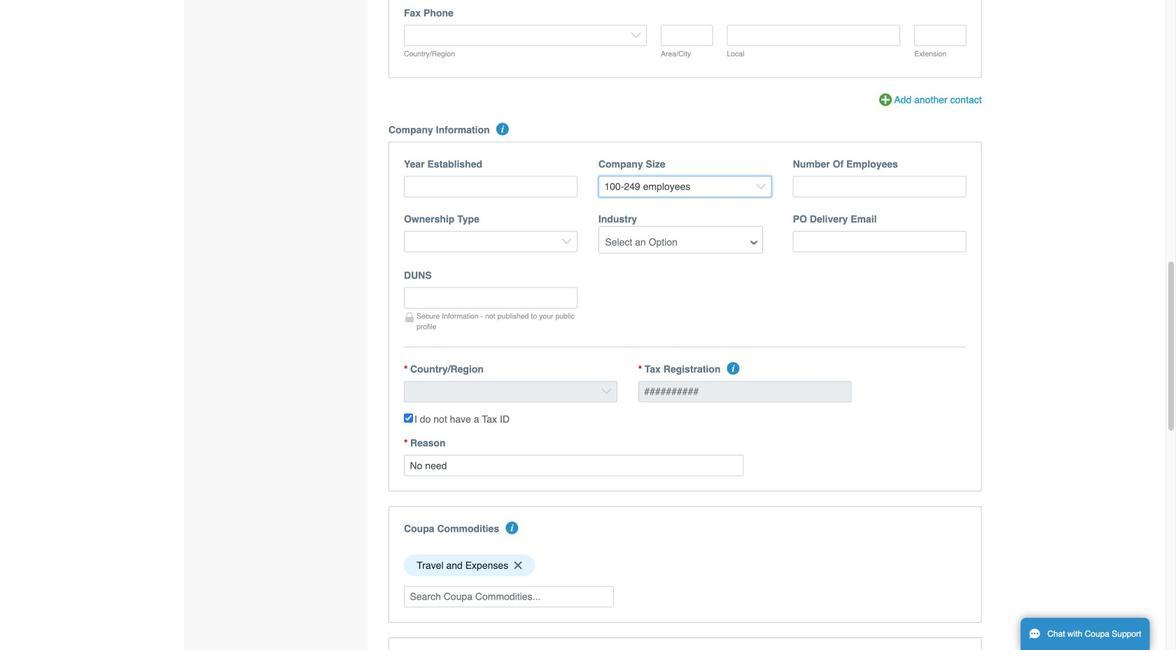 Task type: vqa. For each thing, say whether or not it's contained in the screenshot.
Selected 'list box' in the bottom of the page
yes



Task type: describe. For each thing, give the bounding box(es) containing it.
selected list box
[[399, 552, 972, 580]]

0 vertical spatial additional information image
[[497, 123, 509, 135]]

additional information image
[[506, 522, 519, 535]]

1 horizontal spatial additional information image
[[728, 362, 740, 375]]



Task type: locate. For each thing, give the bounding box(es) containing it.
additional information image
[[497, 123, 509, 135], [728, 362, 740, 375]]

option inside selected list box
[[404, 555, 535, 577]]

None checkbox
[[404, 414, 413, 423]]

None text field
[[661, 25, 713, 46], [915, 25, 967, 46], [404, 176, 578, 197], [793, 176, 967, 197], [793, 231, 967, 252], [404, 287, 578, 309], [661, 25, 713, 46], [915, 25, 967, 46], [404, 176, 578, 197], [793, 176, 967, 197], [793, 231, 967, 252], [404, 287, 578, 309]]

None text field
[[727, 25, 901, 46]]

Provide a reason for not having a Tax ID text field
[[404, 455, 744, 477]]

Search Coupa Commodities... field
[[404, 587, 614, 608]]

Select an Option text field
[[600, 232, 762, 253]]

option
[[404, 555, 535, 577]]

########## text field
[[639, 381, 852, 403]]

0 horizontal spatial additional information image
[[497, 123, 509, 135]]

1 vertical spatial additional information image
[[728, 362, 740, 375]]



